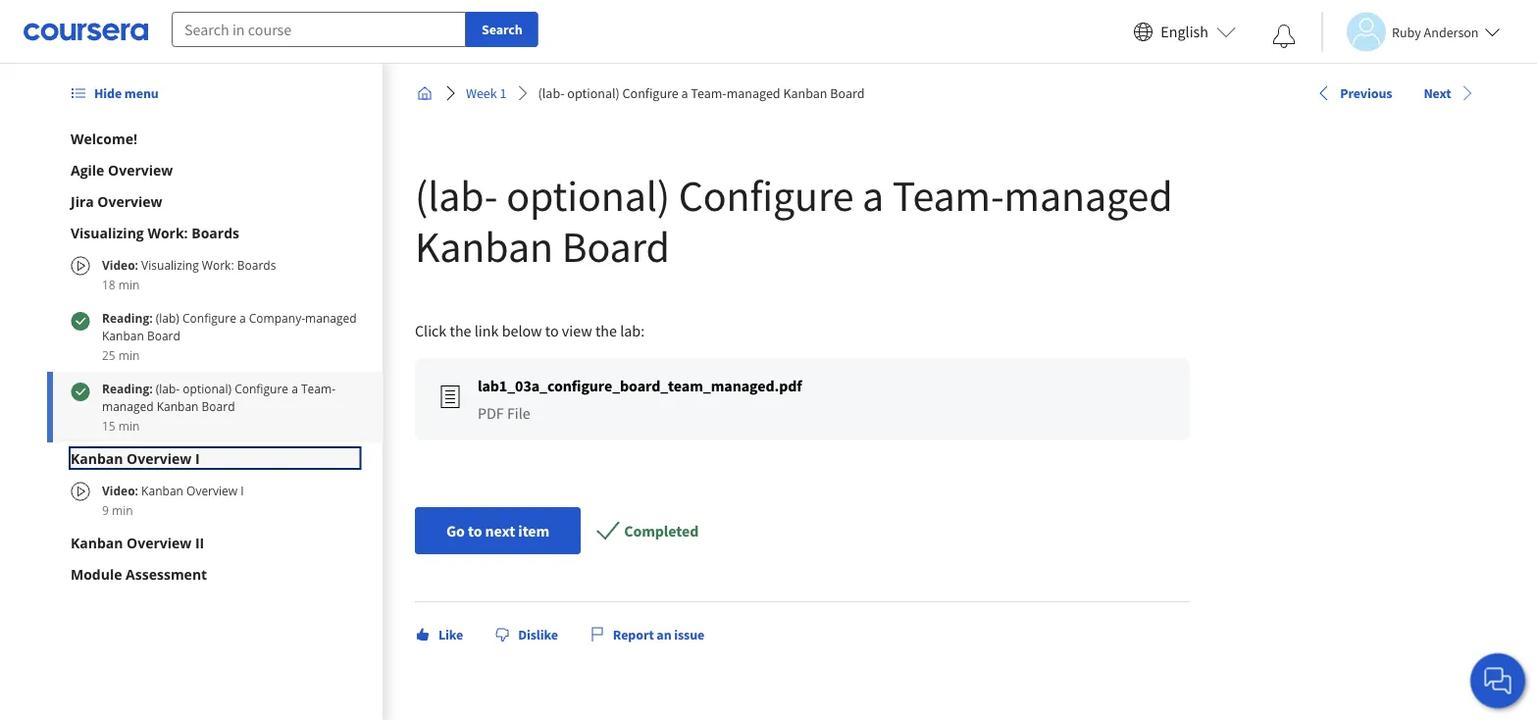 Task type: locate. For each thing, give the bounding box(es) containing it.
0 horizontal spatial i
[[195, 449, 200, 468]]

kanban
[[783, 84, 827, 102], [414, 219, 553, 273], [102, 327, 144, 343], [157, 398, 199, 414], [71, 449, 123, 468], [141, 482, 183, 498], [71, 533, 123, 552]]

i down kanban overview i dropdown button
[[241, 482, 244, 498]]

optional)
[[567, 84, 619, 102], [506, 168, 670, 222], [183, 380, 232, 396]]

overview up jira overview
[[108, 160, 173, 179]]

0 horizontal spatial (lab-
[[156, 380, 180, 396]]

(lab-
[[538, 84, 564, 102], [414, 168, 497, 222], [156, 380, 180, 396]]

overview inside video: kanban overview i 9 min
[[186, 482, 238, 498]]

lab1_03a_configure_board_team_managed.pdf pdf file
[[477, 376, 802, 423]]

2 reading: from the top
[[102, 380, 156, 396]]

board inside (lab- optional) configure a team-managed kanban board
[[561, 219, 669, 273]]

0 horizontal spatial work:
[[148, 223, 188, 242]]

to inside button
[[467, 521, 482, 541]]

2 horizontal spatial (lab-
[[538, 84, 564, 102]]

(lab- inside (lab- optional) configure a team- managed kanban board
[[156, 380, 180, 396]]

1 vertical spatial video:
[[102, 482, 138, 498]]

video: inside video: kanban overview i 9 min
[[102, 482, 138, 498]]

to right go
[[467, 521, 482, 541]]

view pdf file image
[[438, 385, 462, 409]]

i inside video: kanban overview i 9 min
[[241, 482, 244, 498]]

0 vertical spatial (lab- optional) configure a team-managed kanban board
[[538, 84, 864, 102]]

1 vertical spatial boards
[[237, 257, 276, 273]]

managed
[[726, 84, 780, 102], [1004, 168, 1173, 222], [305, 310, 357, 326], [102, 398, 154, 414]]

ii
[[195, 533, 204, 552]]

2 the from the left
[[595, 321, 617, 340]]

overview up assessment
[[127, 533, 192, 552]]

coursera image
[[24, 16, 148, 47]]

min right 9
[[112, 502, 133, 518]]

9
[[102, 502, 109, 518]]

2 vertical spatial team-
[[301, 380, 336, 396]]

like
[[438, 626, 463, 644]]

1 vertical spatial to
[[467, 521, 482, 541]]

lab:
[[620, 321, 644, 340]]

visualizing down visualizing work: boards
[[141, 257, 199, 273]]

video: up 18
[[102, 257, 138, 273]]

min right 25
[[119, 347, 140, 363]]

welcome!
[[71, 129, 137, 148]]

1 vertical spatial visualizing
[[141, 257, 199, 273]]

ruby anderson button
[[1322, 12, 1501, 52]]

the left "lab:" on the left top of page
[[595, 321, 617, 340]]

video:
[[102, 257, 138, 273], [102, 482, 138, 498]]

overview down agile overview
[[97, 192, 162, 210]]

video: inside video: visualizing work: boards 18 min
[[102, 257, 138, 273]]

visualizing
[[71, 223, 144, 242], [141, 257, 199, 273]]

the
[[449, 321, 471, 340], [595, 321, 617, 340]]

overview
[[108, 160, 173, 179], [97, 192, 162, 210], [127, 449, 192, 468], [186, 482, 238, 498], [127, 533, 192, 552]]

1 horizontal spatial (lab-
[[414, 168, 497, 222]]

welcome! button
[[71, 129, 360, 148]]

(lab)
[[156, 310, 179, 326]]

a inside (lab- optional) configure a team- managed kanban board
[[292, 380, 298, 396]]

min right 18
[[119, 276, 140, 292]]

menu
[[124, 84, 159, 102]]

a
[[681, 84, 688, 102], [862, 168, 884, 222], [239, 310, 246, 326], [292, 380, 298, 396]]

managed inside (lab- optional) configure a team- managed kanban board
[[102, 398, 154, 414]]

company-
[[249, 310, 305, 326]]

module assessment
[[71, 565, 207, 583]]

jira
[[71, 192, 94, 210]]

configure inside (lab- optional) configure a team-managed kanban board
[[678, 168, 853, 222]]

overview for jira overview
[[97, 192, 162, 210]]

0 horizontal spatial the
[[449, 321, 471, 340]]

overview for kanban overview i
[[127, 449, 192, 468]]

1 vertical spatial optional)
[[506, 168, 670, 222]]

1 vertical spatial reading:
[[102, 380, 156, 396]]

optional) inside (lab- optional) configure a team- managed kanban board
[[183, 380, 232, 396]]

board
[[830, 84, 864, 102], [561, 219, 669, 273], [147, 327, 180, 343], [202, 398, 235, 414]]

2 video: from the top
[[102, 482, 138, 498]]

click the link below to view the lab:
[[414, 321, 644, 340]]

0 vertical spatial work:
[[148, 223, 188, 242]]

0 vertical spatial (lab-
[[538, 84, 564, 102]]

lab1_03a_configure_board_team_managed.pdf
[[477, 376, 802, 395]]

0 vertical spatial i
[[195, 449, 200, 468]]

(lab- optional) configure a team-managed kanban board
[[538, 84, 864, 102], [414, 168, 1173, 273]]

25 min
[[102, 347, 140, 363]]

1 horizontal spatial i
[[241, 482, 244, 498]]

0 vertical spatial visualizing
[[71, 223, 144, 242]]

agile
[[71, 160, 104, 179]]

go to next item button
[[414, 507, 581, 554]]

1 horizontal spatial team-
[[691, 84, 726, 102]]

boards down visualizing work: boards dropdown button
[[237, 257, 276, 273]]

i up video: kanban overview i 9 min
[[195, 449, 200, 468]]

kanban inside video: kanban overview i 9 min
[[141, 482, 183, 498]]

issue
[[674, 626, 704, 644]]

week 1
[[465, 84, 506, 102]]

work: inside video: visualizing work: boards 18 min
[[202, 257, 234, 273]]

visualizing work: boards button
[[71, 223, 360, 242]]

to
[[545, 321, 558, 340], [467, 521, 482, 541]]

below
[[501, 321, 542, 340]]

15 min
[[102, 417, 140, 434]]

0 vertical spatial video:
[[102, 257, 138, 273]]

1 vertical spatial team-
[[892, 168, 1004, 222]]

2 vertical spatial (lab-
[[156, 380, 180, 396]]

video: up 9
[[102, 482, 138, 498]]

optional) inside (lab- optional) configure a team-managed kanban board
[[506, 168, 670, 222]]

completed
[[624, 521, 698, 541]]

boards
[[192, 223, 239, 242], [237, 257, 276, 273]]

the left the link
[[449, 321, 471, 340]]

(lab- optional) configure a team-managed kanban board link
[[530, 76, 872, 111]]

visualizing inside video: visualizing work: boards 18 min
[[141, 257, 199, 273]]

boards down the jira overview dropdown button
[[192, 223, 239, 242]]

agile overview button
[[71, 160, 360, 180]]

visualizing down jira overview
[[71, 223, 144, 242]]

click
[[414, 321, 446, 340]]

dislike
[[518, 626, 558, 644]]

0 horizontal spatial to
[[467, 521, 482, 541]]

1 vertical spatial (lab- optional) configure a team-managed kanban board
[[414, 168, 1173, 273]]

0 vertical spatial team-
[[691, 84, 726, 102]]

jira overview button
[[71, 191, 360, 211]]

1 vertical spatial work:
[[202, 257, 234, 273]]

item
[[518, 521, 549, 541]]

managed inside (lab- optional) configure a team-managed kanban board
[[1004, 168, 1173, 222]]

search
[[482, 21, 523, 38]]

work: up video: visualizing work: boards 18 min
[[148, 223, 188, 242]]

video: for 9
[[102, 482, 138, 498]]

work:
[[148, 223, 188, 242], [202, 257, 234, 273]]

to left view
[[545, 321, 558, 340]]

team-
[[691, 84, 726, 102], [892, 168, 1004, 222], [301, 380, 336, 396]]

reading: for managed
[[102, 380, 156, 396]]

hide menu
[[94, 84, 159, 102]]

0 horizontal spatial team-
[[301, 380, 336, 396]]

board inside (lab) configure a company-managed kanban board
[[147, 327, 180, 343]]

1 reading: from the top
[[102, 310, 156, 326]]

a inside (lab- optional) configure a team-managed kanban board
[[862, 168, 884, 222]]

1
[[499, 84, 506, 102]]

link
[[474, 321, 498, 340]]

module assessment button
[[71, 564, 360, 584]]

0 vertical spatial to
[[545, 321, 558, 340]]

0 vertical spatial reading:
[[102, 310, 156, 326]]

assessment
[[126, 565, 207, 583]]

reading:
[[102, 310, 156, 326], [102, 380, 156, 396]]

overview for kanban overview ii
[[127, 533, 192, 552]]

1 vertical spatial (lab-
[[414, 168, 497, 222]]

min
[[119, 276, 140, 292], [119, 347, 140, 363], [119, 417, 140, 434], [112, 502, 133, 518]]

overview up video: kanban overview i 9 min
[[127, 449, 192, 468]]

1 horizontal spatial the
[[595, 321, 617, 340]]

15
[[102, 417, 116, 434]]

0 vertical spatial boards
[[192, 223, 239, 242]]

2 vertical spatial optional)
[[183, 380, 232, 396]]

search button
[[466, 12, 538, 47]]

anderson
[[1424, 23, 1479, 41]]

reading: down 25 min
[[102, 380, 156, 396]]

min inside video: visualizing work: boards 18 min
[[119, 276, 140, 292]]

reading: up 25 min
[[102, 310, 156, 326]]

show notifications image
[[1273, 25, 1296, 48]]

go
[[446, 521, 464, 541]]

a inside (lab) configure a company-managed kanban board
[[239, 310, 246, 326]]

overview down kanban overview i dropdown button
[[186, 482, 238, 498]]

ruby
[[1392, 23, 1421, 41]]

work: down visualizing work: boards dropdown button
[[202, 257, 234, 273]]

home image
[[416, 85, 432, 101]]

i
[[195, 449, 200, 468], [241, 482, 244, 498]]

18
[[102, 276, 116, 292]]

1 video: from the top
[[102, 257, 138, 273]]

(lab- inside (lab- optional) configure a team-managed kanban board
[[414, 168, 497, 222]]

1 horizontal spatial work:
[[202, 257, 234, 273]]

Search in course text field
[[172, 12, 466, 47]]

configure
[[622, 84, 678, 102], [678, 168, 853, 222], [182, 310, 236, 326], [235, 380, 288, 396]]

overview inside dropdown button
[[108, 160, 173, 179]]

1 vertical spatial i
[[241, 482, 244, 498]]

agile overview
[[71, 160, 173, 179]]



Task type: vqa. For each thing, say whether or not it's contained in the screenshot.
Module Assessment dropdown button
yes



Task type: describe. For each thing, give the bounding box(es) containing it.
report an issue button
[[581, 617, 712, 652]]

25
[[102, 347, 116, 363]]

work: inside dropdown button
[[148, 223, 188, 242]]

completed image
[[71, 382, 90, 402]]

chat with us image
[[1482, 665, 1514, 697]]

kanban overview ii
[[71, 533, 204, 552]]

completed image
[[71, 311, 90, 331]]

ruby anderson
[[1392, 23, 1479, 41]]

i inside dropdown button
[[195, 449, 200, 468]]

video: visualizing work: boards 18 min
[[102, 257, 276, 292]]

next
[[485, 521, 515, 541]]

kanban inside (lab- optional) configure a team- managed kanban board
[[157, 398, 199, 414]]

managed inside (lab) configure a company-managed kanban board
[[305, 310, 357, 326]]

english button
[[1126, 0, 1244, 64]]

1 horizontal spatial to
[[545, 321, 558, 340]]

kanban overview i
[[71, 449, 200, 468]]

previous button
[[1308, 75, 1400, 111]]

(lab- optional) configure a team- managed kanban board
[[102, 380, 336, 414]]

an
[[656, 626, 671, 644]]

week
[[465, 84, 497, 102]]

hide
[[94, 84, 122, 102]]

2 horizontal spatial team-
[[892, 168, 1004, 222]]

reading completed element
[[624, 519, 698, 543]]

visualizing work: boards
[[71, 223, 239, 242]]

file
[[507, 403, 530, 423]]

pdf
[[477, 403, 504, 423]]

kanban inside (lab- optional) configure a team-managed kanban board
[[414, 219, 553, 273]]

video: for 18
[[102, 257, 138, 273]]

overview for agile overview
[[108, 160, 173, 179]]

week 1 link
[[458, 76, 514, 111]]

configure inside (lab- optional) configure a team- managed kanban board
[[235, 380, 288, 396]]

(lab) configure a company-managed kanban board
[[102, 310, 357, 343]]

board inside (lab- optional) configure a team- managed kanban board
[[202, 398, 235, 414]]

kanban inside (lab) configure a company-managed kanban board
[[102, 327, 144, 343]]

view
[[562, 321, 592, 340]]

0 vertical spatial optional)
[[567, 84, 619, 102]]

report an issue
[[613, 626, 704, 644]]

reading: for kanban
[[102, 310, 156, 326]]

dislike button
[[486, 617, 565, 652]]

previous
[[1340, 84, 1392, 102]]

next
[[1423, 84, 1451, 102]]

hide menu button
[[63, 76, 166, 111]]

video: kanban overview i 9 min
[[102, 482, 244, 518]]

kanban overview i button
[[71, 448, 360, 468]]

1 the from the left
[[449, 321, 471, 340]]

min inside video: kanban overview i 9 min
[[112, 502, 133, 518]]

english
[[1161, 22, 1209, 42]]

jira overview
[[71, 192, 162, 210]]

go to next item
[[446, 521, 549, 541]]

kanban overview ii button
[[71, 533, 360, 552]]

min right 15
[[119, 417, 140, 434]]

report
[[613, 626, 654, 644]]

next button
[[1416, 75, 1482, 111]]

boards inside video: visualizing work: boards 18 min
[[237, 257, 276, 273]]

boards inside dropdown button
[[192, 223, 239, 242]]

like button
[[407, 617, 471, 652]]

configure inside (lab) configure a company-managed kanban board
[[182, 310, 236, 326]]

module
[[71, 565, 122, 583]]

visualizing inside dropdown button
[[71, 223, 144, 242]]

team- inside (lab- optional) configure a team- managed kanban board
[[301, 380, 336, 396]]



